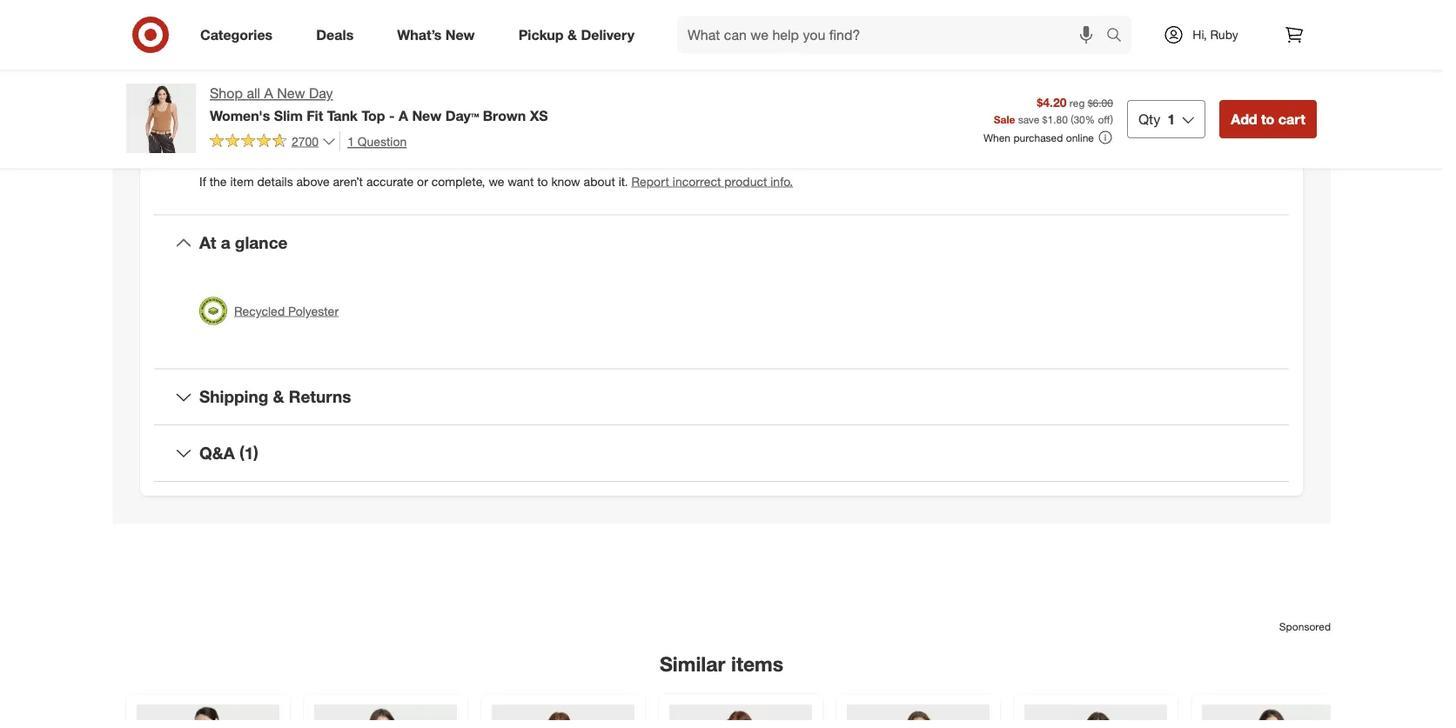 Task type: vqa. For each thing, say whether or not it's contained in the screenshot.
purchased
yes



Task type: locate. For each thing, give the bounding box(es) containing it.
shop all a new day women's slim fit tank top - a new day™ brown xs
[[210, 85, 548, 124]]

00-
[[347, 64, 366, 79]]

search button
[[1099, 16, 1141, 57]]

above
[[297, 174, 330, 189]]

pickup
[[519, 26, 564, 43]]

& left the returns
[[273, 387, 284, 407]]

0 horizontal spatial a
[[264, 85, 273, 102]]

2 horizontal spatial new
[[446, 26, 475, 43]]

-
[[389, 107, 395, 124]]

: left 018-
[[315, 64, 319, 79]]

add
[[1231, 110, 1258, 127]]

new right -
[[412, 107, 442, 124]]

0 horizontal spatial :
[[235, 117, 238, 132]]

to
[[1262, 110, 1275, 127], [537, 174, 548, 189]]

0 horizontal spatial &
[[273, 387, 284, 407]]

image of women's slim fit tank top - a new day™ brown xs image
[[126, 84, 196, 153]]

1 vertical spatial to
[[537, 174, 548, 189]]

delivery
[[581, 26, 635, 43]]

1 vertical spatial new
[[277, 85, 305, 102]]

$4.20 reg $6.00 sale save $ 1.80 ( 30 % off )
[[994, 94, 1114, 126]]

item
[[199, 64, 225, 79]]

: left imported
[[235, 117, 238, 132]]

if the item details above aren't accurate or complete, we want to know about it. report incorrect product info.
[[199, 174, 793, 189]]

0 vertical spatial new
[[446, 26, 475, 43]]

new up the "slim"
[[277, 85, 305, 102]]

what's new
[[397, 26, 475, 43]]

0 horizontal spatial to
[[537, 174, 548, 189]]

%
[[1086, 113, 1095, 126]]

question
[[358, 134, 407, 149]]

number
[[229, 64, 275, 79]]

0 vertical spatial 1
[[1168, 110, 1176, 127]]

1 question
[[348, 134, 407, 149]]

to right want
[[537, 174, 548, 189]]

tank
[[327, 107, 358, 124]]

new right the what's
[[446, 26, 475, 43]]

item number (dpci) : 018-00-8466
[[199, 64, 393, 79]]

1
[[1168, 110, 1176, 127], [348, 134, 354, 149]]

incorrect
[[673, 174, 721, 189]]

polyester
[[288, 303, 339, 319]]

1 horizontal spatial to
[[1262, 110, 1275, 127]]

sale
[[994, 113, 1016, 126]]

1 horizontal spatial new
[[412, 107, 442, 124]]

recycled
[[234, 303, 285, 319]]

0 vertical spatial &
[[568, 26, 577, 43]]

shop
[[210, 85, 243, 102]]

0 vertical spatial to
[[1262, 110, 1275, 127]]

2 vertical spatial new
[[412, 107, 442, 124]]

new
[[446, 26, 475, 43], [277, 85, 305, 102], [412, 107, 442, 124]]

about
[[584, 174, 615, 189]]

:
[[315, 64, 319, 79], [235, 117, 238, 132]]

women's long sleeve slim fit crewneck t-shirt - a new day™ tan xs image
[[137, 705, 279, 722]]

(dpci)
[[278, 64, 315, 79]]

it.
[[619, 174, 628, 189]]

1 right qty
[[1168, 110, 1176, 127]]

details
[[257, 174, 293, 189]]

pickup & delivery
[[519, 26, 635, 43]]

1.80
[[1048, 113, 1068, 126]]

1 down tank
[[348, 134, 354, 149]]

1 vertical spatial :
[[235, 117, 238, 132]]

shipping & returns
[[199, 387, 351, 407]]

when purchased online
[[984, 131, 1094, 144]]

women's slim fit short sleeve seamless baby t-shirt - a new day™ pink 3x image
[[847, 705, 990, 722]]

& inside dropdown button
[[273, 387, 284, 407]]

xs
[[530, 107, 548, 124]]

&
[[568, 26, 577, 43], [273, 387, 284, 407]]

1 vertical spatial &
[[273, 387, 284, 407]]

1 question link
[[340, 131, 407, 151]]

day
[[309, 85, 333, 102]]

a right all
[[264, 85, 273, 102]]

0 vertical spatial :
[[315, 64, 319, 79]]

2700
[[292, 133, 319, 149]]

)
[[1111, 113, 1114, 126]]

report incorrect product info. button
[[632, 173, 793, 190]]

glance
[[235, 233, 288, 253]]

018-
[[322, 64, 347, 79]]

to right add
[[1262, 110, 1275, 127]]

deals link
[[301, 16, 375, 54]]

when
[[984, 131, 1011, 144]]

qty
[[1139, 110, 1161, 127]]

online
[[1066, 131, 1094, 144]]

1 horizontal spatial &
[[568, 26, 577, 43]]

qty 1
[[1139, 110, 1176, 127]]

at
[[199, 233, 216, 253]]

shipping & returns button
[[154, 370, 1289, 425]]

1 vertical spatial 1
[[348, 134, 354, 149]]

women's slim fit ribbed high neck tank top - a new day™ heather gray xs image
[[670, 705, 812, 722]]

1 vertical spatial a
[[399, 107, 408, 124]]

save
[[1018, 113, 1040, 126]]

q&a (1) button
[[154, 426, 1289, 481]]

1 horizontal spatial a
[[399, 107, 408, 124]]

a right -
[[399, 107, 408, 124]]

similar
[[660, 652, 726, 677]]

& right pickup
[[568, 26, 577, 43]]

if
[[199, 174, 206, 189]]



Task type: describe. For each thing, give the bounding box(es) containing it.
hi,
[[1193, 27, 1207, 42]]

brown
[[483, 107, 526, 124]]

the
[[210, 174, 227, 189]]

0 horizontal spatial new
[[277, 85, 305, 102]]

similar items region
[[112, 552, 1356, 722]]

$4.20
[[1037, 94, 1067, 110]]

women's
[[210, 107, 270, 124]]

shipping
[[199, 387, 268, 407]]

cart
[[1279, 110, 1306, 127]]

search
[[1099, 28, 1141, 45]]

pickup & delivery link
[[504, 16, 657, 54]]

what's
[[397, 26, 442, 43]]

1 horizontal spatial :
[[315, 64, 319, 79]]

report
[[632, 174, 669, 189]]

or
[[417, 174, 428, 189]]

imported
[[241, 117, 292, 132]]

origin : imported
[[199, 117, 292, 132]]

at a glance
[[199, 233, 288, 253]]

1 horizontal spatial 1
[[1168, 110, 1176, 127]]

all
[[247, 85, 260, 102]]

day™
[[445, 107, 479, 124]]

top
[[362, 107, 385, 124]]

to inside button
[[1262, 110, 1275, 127]]

items
[[731, 652, 784, 677]]

ruby
[[1211, 27, 1239, 42]]

know
[[552, 174, 581, 189]]

origin
[[199, 117, 235, 132]]

& for pickup
[[568, 26, 577, 43]]

2700 link
[[210, 131, 336, 153]]

women's easy seamless cami - a new day™ dark brown 3x image
[[314, 705, 457, 722]]

q&a (1)
[[199, 443, 259, 463]]

off
[[1098, 113, 1111, 126]]

similar items
[[660, 652, 784, 677]]

30
[[1074, 113, 1086, 126]]

want
[[508, 174, 534, 189]]

hi, ruby
[[1193, 27, 1239, 42]]

aren't
[[333, 174, 363, 189]]

a
[[221, 233, 230, 253]]

women's long sleeve t-shirt - a new day™ orange 4x image
[[1202, 705, 1345, 722]]

we
[[489, 174, 504, 189]]

categories link
[[185, 16, 294, 54]]

women's cami - a new day™ pink xs image
[[492, 705, 635, 722]]

returns
[[289, 387, 351, 407]]

item
[[230, 174, 254, 189]]

info.
[[771, 174, 793, 189]]

complete,
[[432, 174, 485, 189]]

& for shipping
[[273, 387, 284, 407]]

sponsored
[[1280, 621, 1331, 634]]

$6.00
[[1088, 96, 1114, 109]]

0 vertical spatial a
[[264, 85, 273, 102]]

product
[[725, 174, 767, 189]]

deals
[[316, 26, 354, 43]]

accurate
[[366, 174, 414, 189]]

recycled polyester button
[[199, 292, 339, 330]]

(
[[1071, 113, 1074, 126]]

slim
[[274, 107, 303, 124]]

women's slim fit long sleeve knit satin scoop t-shirt - a new day™ pink 4x image
[[1025, 705, 1168, 722]]

q&a
[[199, 443, 235, 463]]

recycled polyester
[[234, 303, 339, 319]]

fit
[[307, 107, 323, 124]]

add to cart button
[[1220, 100, 1317, 138]]

categories
[[200, 26, 273, 43]]

(1)
[[240, 443, 259, 463]]

8466
[[366, 64, 393, 79]]

reg
[[1070, 96, 1085, 109]]

purchased
[[1014, 131, 1064, 144]]

0 horizontal spatial 1
[[348, 134, 354, 149]]

what's new link
[[382, 16, 497, 54]]

at a glance button
[[154, 215, 1289, 271]]

$
[[1043, 113, 1048, 126]]

add to cart
[[1231, 110, 1306, 127]]

What can we help you find? suggestions appear below search field
[[677, 16, 1111, 54]]



